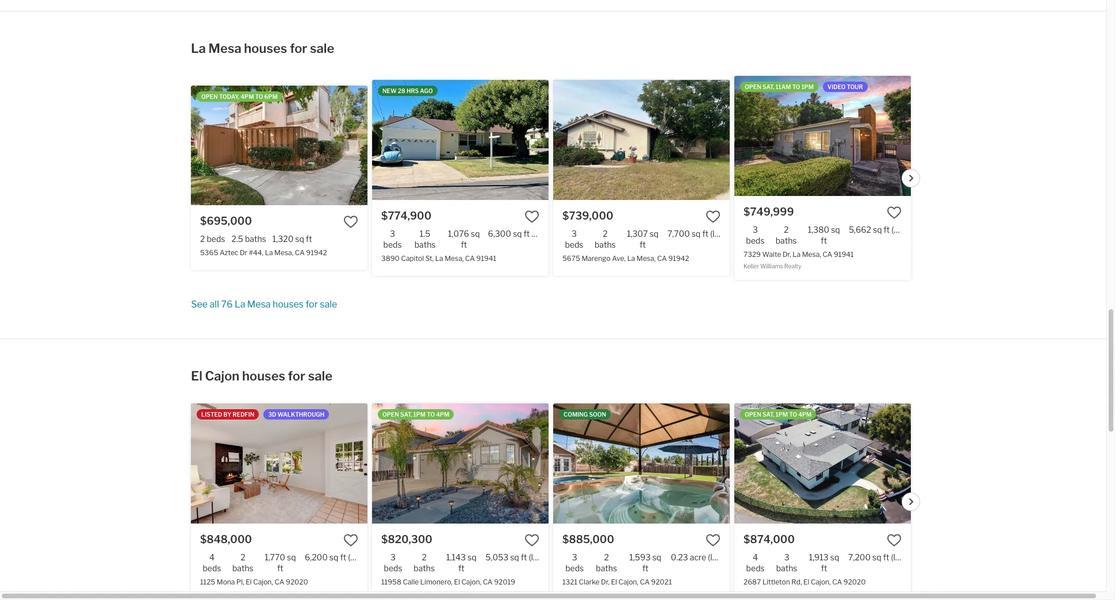 Task type: describe. For each thing, give the bounding box(es) containing it.
5365 aztec dr #44, la mesa, ca 91942
[[200, 249, 327, 257]]

baths for $749,999
[[776, 236, 797, 246]]

4 for $874,000
[[753, 553, 758, 562]]

1321
[[563, 578, 577, 587]]

2 baths for $820,300
[[414, 553, 435, 573]]

la for 3890 capitol st, la mesa, ca 91941
[[435, 254, 443, 263]]

soon
[[589, 411, 606, 418]]

2 horizontal spatial 1pm
[[802, 83, 814, 90]]

7329 waite dr, la mesa, ca 91941 keller williams realty
[[744, 250, 854, 270]]

0 horizontal spatial 4pm
[[241, 93, 254, 100]]

0.23
[[671, 553, 688, 562]]

1,593
[[630, 553, 651, 562]]

sq for 1,143
[[468, 553, 477, 562]]

2 for $885,000
[[604, 553, 609, 562]]

(lot) for $874,000
[[891, 553, 906, 562]]

littleton
[[763, 578, 790, 587]]

la for see all 76 la mesa houses for sale
[[235, 299, 245, 310]]

photo of 2687 littleton rd, el cajon, ca 92020 image
[[734, 404, 911, 524]]

cajon, for $885,000
[[619, 578, 639, 587]]

el cajon houses for sale
[[191, 369, 332, 384]]

$695,000
[[200, 215, 252, 227]]

1,307 sq ft
[[627, 229, 659, 250]]

open sat, 1pm to 4pm for $820,300
[[382, 411, 449, 418]]

0 vertical spatial mesa
[[208, 41, 241, 56]]

1,076 sq ft
[[448, 229, 480, 250]]

to for $820,300
[[427, 411, 435, 418]]

photo of 1321 clarke dr, el cajon, ca 92021 image
[[553, 404, 730, 524]]

ft for 6,200
[[340, 553, 346, 562]]

$874,000
[[744, 534, 795, 546]]

listed by redfin
[[201, 411, 254, 418]]

1pm for $874,000
[[776, 411, 788, 418]]

2.5
[[231, 234, 243, 244]]

4pm for $820,300
[[436, 411, 449, 418]]

2 for $820,300
[[422, 553, 427, 562]]

1 vertical spatial for
[[306, 299, 318, 310]]

aztec
[[220, 249, 238, 257]]

favorite button checkbox for $695,000
[[343, 215, 358, 230]]

1 vertical spatial houses
[[273, 299, 304, 310]]

1125
[[200, 578, 215, 587]]

sat, for la mesa houses for sale
[[763, 83, 775, 90]]

ca for $774,900
[[465, 254, 475, 263]]

1,143
[[446, 553, 466, 562]]

open sat, 1pm to 4pm for $874,000
[[745, 411, 812, 418]]

favorite button image for el cajon houses for sale
[[706, 533, 721, 548]]

2 baths for $749,999
[[776, 225, 797, 246]]

favorite button checkbox for $749,999
[[887, 205, 902, 220]]

open for $874,000
[[745, 411, 761, 418]]

favorite button checkbox for $820,300
[[525, 533, 540, 548]]

realty
[[784, 263, 802, 270]]

open sat, 11am to 1pm
[[745, 83, 814, 90]]

capitol
[[401, 254, 424, 263]]

3d
[[268, 411, 276, 418]]

11958
[[381, 578, 401, 587]]

76
[[221, 299, 233, 310]]

all
[[210, 299, 219, 310]]

ft for 1,307
[[640, 240, 646, 250]]

5,662
[[849, 225, 871, 235]]

cajon, for $820,300
[[462, 578, 481, 587]]

sq for 7,200
[[873, 553, 882, 562]]

$885,000
[[563, 534, 614, 546]]

1pm for $820,300
[[413, 411, 426, 418]]

3 beds for $739,000
[[565, 229, 584, 250]]

3 beds for $749,999
[[746, 225, 765, 246]]

$820,300
[[381, 534, 433, 546]]

1125 mona pl, el cajon, ca 92020
[[200, 578, 308, 587]]

to for $695,000
[[255, 93, 263, 100]]

el for $848,000
[[246, 578, 252, 587]]

1,770
[[265, 553, 285, 562]]

$739,000
[[563, 210, 614, 222]]

(lot) for $820,300
[[529, 553, 543, 562]]

3 beds for $885,000
[[566, 553, 584, 573]]

(lot) for $774,900
[[532, 229, 546, 238]]

by
[[223, 411, 231, 418]]

baths for $695,000
[[245, 234, 266, 244]]

favorite button checkbox for $874,000
[[887, 533, 902, 548]]

3d walkthrough
[[268, 411, 325, 418]]

28
[[398, 87, 405, 94]]

photo of 1125 mona pl, el cajon, ca 92020 image
[[191, 404, 368, 524]]

1.5 baths
[[415, 229, 436, 250]]

0 horizontal spatial 91942
[[306, 249, 327, 257]]

favorite button checkbox for $885,000
[[706, 533, 721, 548]]

calle
[[403, 578, 419, 587]]

open for $749,999
[[745, 83, 761, 90]]

1,380
[[808, 225, 829, 235]]

marengo
[[582, 254, 611, 263]]

5365
[[200, 249, 218, 257]]

3 beds for $774,900
[[383, 229, 402, 250]]

4 beds for $848,000
[[203, 553, 221, 573]]

favorite button checkbox for $848,000
[[343, 533, 358, 548]]

4 beds for $874,000
[[746, 553, 765, 573]]

to for $874,000
[[789, 411, 797, 418]]

favorite button image for la mesa houses for sale
[[706, 209, 721, 224]]

6pm
[[264, 93, 278, 100]]

hrs
[[407, 87, 419, 94]]

photo of 3890 capitol st, la mesa, ca 91941 image
[[372, 80, 549, 200]]

3 baths
[[776, 553, 797, 573]]

ft for 5,053
[[521, 553, 527, 562]]

ca inside 7329 waite dr, la mesa, ca 91941 keller williams realty
[[823, 250, 832, 259]]

la mesa houses for sale
[[191, 41, 334, 56]]

3 for $749,999
[[753, 225, 758, 235]]

2 up "5365"
[[200, 234, 205, 244]]

mesa, down 1,320
[[274, 249, 293, 257]]

5675 marengo ave, la mesa, ca 91942
[[563, 254, 689, 263]]

sq for 1,380
[[831, 225, 840, 235]]

ca for $739,000
[[657, 254, 667, 263]]

redfin
[[233, 411, 254, 418]]

1.5
[[420, 229, 430, 238]]

1,320
[[273, 234, 293, 244]]

video
[[828, 83, 846, 90]]

2 for $749,999
[[784, 225, 789, 235]]

baths for $848,000
[[232, 564, 254, 573]]

ft for 1,770
[[277, 564, 283, 573]]

2 for $739,000
[[603, 229, 608, 238]]

ft for 5,662
[[884, 225, 890, 235]]

1,076
[[448, 229, 469, 238]]

(lot) for $848,000
[[348, 553, 362, 562]]

1,770 sq ft
[[265, 553, 296, 573]]

sq for 7,700
[[692, 229, 701, 238]]

limonero,
[[420, 578, 453, 587]]

beds for $774,900
[[383, 240, 402, 250]]

sq for 1,770
[[287, 553, 296, 562]]

beds for $874,000
[[746, 564, 765, 573]]

see all 76 la mesa houses for sale
[[191, 299, 337, 310]]

el left the cajon
[[191, 369, 202, 384]]

7,700
[[668, 229, 690, 238]]

ca for $885,000
[[640, 578, 650, 587]]

6,200 sq ft (lot)
[[305, 553, 362, 562]]

2 baths for $885,000
[[596, 553, 617, 573]]

ca down 1,320 sq ft
[[295, 249, 305, 257]]

3 for $774,900
[[390, 229, 395, 238]]

beds for $848,000
[[203, 564, 221, 573]]

0.23 acre (lot)
[[671, 553, 723, 562]]

7,200 sq ft (lot)
[[848, 553, 906, 562]]

1,320 sq ft
[[273, 234, 312, 244]]

clarke
[[579, 578, 600, 587]]

baths for $885,000
[[596, 564, 617, 573]]

new
[[382, 87, 397, 94]]

11958 calle limonero, el cajon, ca 92019
[[381, 578, 515, 587]]

ca for $820,300
[[483, 578, 493, 587]]

mona
[[217, 578, 235, 587]]

6,300
[[488, 229, 511, 238]]

open today, 4pm to 6pm
[[201, 93, 278, 100]]

sq for 6,200
[[329, 553, 338, 562]]

sq for 1,307
[[650, 229, 659, 238]]

rd,
[[792, 578, 802, 587]]

ca for $874,000
[[832, 578, 842, 587]]

7,700 sq ft (lot)
[[668, 229, 725, 238]]

2 beds
[[200, 234, 225, 244]]



Task type: locate. For each thing, give the bounding box(es) containing it.
4 down $874,000 at bottom right
[[753, 553, 758, 562]]

houses up 6pm
[[244, 41, 287, 56]]

$749,999
[[744, 206, 794, 218]]

ft inside 1,076 sq ft
[[461, 240, 467, 250]]

(lot) right '6,300'
[[532, 229, 546, 238]]

next image for la mesa houses for sale
[[908, 175, 915, 181]]

favorite button checkbox up 6,200 sq ft (lot)
[[343, 533, 358, 548]]

favorite button checkbox left $774,900 at the top of the page
[[343, 215, 358, 230]]

2 down the $749,999
[[784, 225, 789, 235]]

92020 down 7,200
[[844, 578, 866, 587]]

ago
[[420, 87, 433, 94]]

2687 littleton rd, el cajon, ca 92020
[[744, 578, 866, 587]]

beds up 5675
[[565, 240, 584, 250]]

1 next image from the top
[[908, 175, 915, 181]]

2 for $848,000
[[241, 553, 245, 562]]

sq inside 1,076 sq ft
[[471, 229, 480, 238]]

0 vertical spatial houses
[[244, 41, 287, 56]]

baths up 1321 clarke dr, el cajon, ca 92021
[[596, 564, 617, 573]]

2 horizontal spatial favorite button checkbox
[[887, 533, 902, 548]]

ft down 1,913
[[821, 564, 827, 573]]

2 down $848,000 on the bottom left
[[241, 553, 245, 562]]

2 baths for $739,000
[[595, 229, 616, 250]]

1 4 from the left
[[209, 553, 215, 562]]

1321 clarke dr, el cajon, ca 92021
[[563, 578, 672, 587]]

favorite button image for $874,000
[[887, 533, 902, 548]]

7329
[[744, 250, 761, 259]]

baths for $739,000
[[595, 240, 616, 250]]

6,300 sq ft (lot)
[[488, 229, 546, 238]]

ca left 92021
[[640, 578, 650, 587]]

91941 for 7329 waite dr, la mesa, ca 91941 keller williams realty
[[834, 250, 854, 259]]

beds up "5365"
[[207, 234, 225, 244]]

0 horizontal spatial open sat, 1pm to 4pm
[[382, 411, 449, 418]]

favorite button checkbox for $774,900
[[525, 209, 540, 224]]

6,200
[[305, 553, 328, 562]]

dr
[[240, 249, 247, 257]]

1 horizontal spatial 91941
[[834, 250, 854, 259]]

1 horizontal spatial 1pm
[[776, 411, 788, 418]]

2687
[[744, 578, 761, 587]]

0 horizontal spatial dr,
[[601, 578, 610, 587]]

92020 down 1,770 sq ft
[[286, 578, 308, 587]]

(lot) right acre
[[708, 553, 723, 562]]

photo of 7329 waite dr, la mesa, ca 91941 image
[[734, 76, 911, 196]]

3890 capitol st, la mesa, ca 91941
[[381, 254, 496, 263]]

sq
[[831, 225, 840, 235], [873, 225, 882, 235], [471, 229, 480, 238], [513, 229, 522, 238], [650, 229, 659, 238], [692, 229, 701, 238], [295, 234, 304, 244], [287, 553, 296, 562], [329, 553, 338, 562], [468, 553, 477, 562], [510, 553, 519, 562], [652, 553, 661, 562], [830, 553, 839, 562], [873, 553, 882, 562]]

(lot) for $749,999
[[892, 225, 906, 235]]

1 horizontal spatial favorite button checkbox
[[706, 209, 721, 224]]

cajon
[[205, 369, 239, 384]]

91942 down 7,700
[[668, 254, 689, 263]]

2 baths up pl,
[[232, 553, 254, 573]]

3 beds for $820,300
[[384, 553, 402, 573]]

ft for 7,700
[[702, 229, 709, 238]]

favorite button image for $749,999
[[887, 205, 902, 220]]

baths for $820,300
[[414, 564, 435, 573]]

2 4 beds from the left
[[746, 553, 765, 573]]

sq for 1,320
[[295, 234, 304, 244]]

mesa, for 3890 capitol st, la mesa, ca 91941
[[445, 254, 464, 263]]

7,200
[[848, 553, 871, 562]]

sq inside 1,307 sq ft
[[650, 229, 659, 238]]

0 horizontal spatial 4 beds
[[203, 553, 221, 573]]

sq inside 1,770 sq ft
[[287, 553, 296, 562]]

sat,
[[763, 83, 775, 90], [400, 411, 412, 418], [763, 411, 775, 418]]

favorite button checkbox up 7,200 sq ft (lot)
[[887, 533, 902, 548]]

cajon, down 1,143 sq ft
[[462, 578, 481, 587]]

favorite button checkbox
[[887, 205, 902, 220], [525, 209, 540, 224], [343, 215, 358, 230], [343, 533, 358, 548], [706, 533, 721, 548]]

open
[[745, 83, 761, 90], [201, 93, 218, 100], [382, 411, 399, 418], [745, 411, 761, 418]]

favorite button checkbox up acre
[[706, 533, 721, 548]]

1 horizontal spatial open sat, 1pm to 4pm
[[745, 411, 812, 418]]

houses down the 5365 aztec dr #44, la mesa, ca 91942
[[273, 299, 304, 310]]

sq inside 1,913 sq ft
[[830, 553, 839, 562]]

sq for 1,593
[[652, 553, 661, 562]]

baths up pl,
[[232, 564, 254, 573]]

baths
[[245, 234, 266, 244], [776, 236, 797, 246], [415, 240, 436, 250], [595, 240, 616, 250], [232, 564, 254, 573], [414, 564, 435, 573], [596, 564, 617, 573], [776, 564, 797, 573]]

2 open sat, 1pm to 4pm from the left
[[745, 411, 812, 418]]

sq right 7,700
[[692, 229, 701, 238]]

favorite button checkbox up the 5,053 sq ft (lot)
[[525, 533, 540, 548]]

sq inside 1,143 sq ft
[[468, 553, 477, 562]]

open sat, 1pm to 4pm
[[382, 411, 449, 418], [745, 411, 812, 418]]

ft inside 1,913 sq ft
[[821, 564, 827, 573]]

5,053
[[486, 553, 509, 562]]

favorite button image left $774,900 at the top of the page
[[343, 215, 358, 230]]

0 horizontal spatial 92020
[[286, 578, 308, 587]]

cajon, for $874,000
[[811, 578, 831, 587]]

1 horizontal spatial mesa
[[247, 299, 271, 310]]

1,307
[[627, 229, 648, 238]]

sq right 1,143
[[468, 553, 477, 562]]

sale
[[310, 41, 334, 56], [320, 299, 337, 310], [308, 369, 332, 384]]

listed
[[201, 411, 222, 418]]

open for $820,300
[[382, 411, 399, 418]]

91942 down 1,320 sq ft
[[306, 249, 327, 257]]

cajon,
[[253, 578, 273, 587], [462, 578, 481, 587], [619, 578, 639, 587], [811, 578, 831, 587]]

houses up 3d
[[242, 369, 285, 384]]

sq right 7,200
[[873, 553, 882, 562]]

el right clarke
[[611, 578, 617, 587]]

ft inside 1,143 sq ft
[[458, 564, 465, 573]]

for for la mesa houses for sale
[[290, 41, 307, 56]]

for
[[290, 41, 307, 56], [306, 299, 318, 310], [288, 369, 305, 384]]

mesa, down 1,076 sq ft
[[445, 254, 464, 263]]

favorite button checkbox up 5,662 sq ft (lot)
[[887, 205, 902, 220]]

dr, up 'realty'
[[783, 250, 791, 259]]

2 vertical spatial sale
[[308, 369, 332, 384]]

beds up the 7329 at the top right of the page
[[746, 236, 765, 246]]

91942
[[306, 249, 327, 257], [668, 254, 689, 263]]

ca down 1,380 sq ft
[[823, 250, 832, 259]]

mesa, down 1,307 sq ft
[[637, 254, 656, 263]]

2 baths up marengo
[[595, 229, 616, 250]]

5,662 sq ft (lot)
[[849, 225, 906, 235]]

1 92020 from the left
[[286, 578, 308, 587]]

0 vertical spatial dr,
[[783, 250, 791, 259]]

mesa, inside 7329 waite dr, la mesa, ca 91941 keller williams realty
[[802, 250, 821, 259]]

mesa right 76
[[247, 299, 271, 310]]

1 horizontal spatial dr,
[[783, 250, 791, 259]]

sq for 6,300
[[513, 229, 522, 238]]

pl,
[[236, 578, 244, 587]]

beds for $739,000
[[565, 240, 584, 250]]

1,143 sq ft
[[446, 553, 477, 573]]

favorite button image up 7,200 sq ft (lot)
[[887, 533, 902, 548]]

mesa, down 1,380 sq ft
[[802, 250, 821, 259]]

ft for 1,143
[[458, 564, 465, 573]]

0 horizontal spatial 91941
[[476, 254, 496, 263]]

2 baths
[[776, 225, 797, 246], [595, 229, 616, 250], [232, 553, 254, 573], [414, 553, 435, 573], [596, 553, 617, 573]]

91941 inside 7329 waite dr, la mesa, ca 91941 keller williams realty
[[834, 250, 854, 259]]

1 open sat, 1pm to 4pm from the left
[[382, 411, 449, 418]]

ft for 1,320
[[306, 234, 312, 244]]

la
[[191, 41, 206, 56], [265, 249, 273, 257], [793, 250, 801, 259], [435, 254, 443, 263], [627, 254, 635, 263], [235, 299, 245, 310]]

favorite button checkbox up 7,700 sq ft (lot)
[[706, 209, 721, 224]]

3 down $774,900 at the top of the page
[[390, 229, 395, 238]]

el for $820,300
[[454, 578, 460, 587]]

2
[[784, 225, 789, 235], [603, 229, 608, 238], [200, 234, 205, 244], [241, 553, 245, 562], [422, 553, 427, 562], [604, 553, 609, 562]]

photo of 5675 marengo ave, la mesa, ca 91942 image
[[553, 80, 730, 200]]

ft down 1,770 at bottom
[[277, 564, 283, 573]]

el right the rd, in the bottom of the page
[[804, 578, 810, 587]]

1,913
[[809, 553, 829, 562]]

1 4 beds from the left
[[203, 553, 221, 573]]

(lot) right 5,053
[[529, 553, 543, 562]]

3 cajon, from the left
[[619, 578, 639, 587]]

0 vertical spatial sale
[[310, 41, 334, 56]]

next image
[[908, 175, 915, 181], [908, 498, 915, 505]]

sq right the '5,662'
[[873, 225, 882, 235]]

favorite button image for $848,000
[[343, 533, 358, 548]]

0 horizontal spatial favorite button checkbox
[[525, 533, 540, 548]]

ca left 92019
[[483, 578, 493, 587]]

coming soon
[[564, 411, 606, 418]]

acre
[[690, 553, 706, 562]]

1 cajon, from the left
[[253, 578, 273, 587]]

3 down $739,000
[[572, 229, 577, 238]]

sq right 1,593
[[652, 553, 661, 562]]

la for 5675 marengo ave, la mesa, ca 91942
[[627, 254, 635, 263]]

91941 down 1,380 sq ft
[[834, 250, 854, 259]]

(lot) right 6,200
[[348, 553, 362, 562]]

ca down 1,913 sq ft
[[832, 578, 842, 587]]

2 down $885,000
[[604, 553, 609, 562]]

beds up 3890
[[383, 240, 402, 250]]

$848,000
[[200, 534, 252, 546]]

3890
[[381, 254, 400, 263]]

1 horizontal spatial 91942
[[668, 254, 689, 263]]

$774,900
[[381, 210, 432, 222]]

4pm
[[241, 93, 254, 100], [436, 411, 449, 418], [798, 411, 812, 418]]

beds for $885,000
[[566, 564, 584, 573]]

2.5 baths
[[231, 234, 266, 244]]

4 cajon, from the left
[[811, 578, 831, 587]]

mesa, for 5675 marengo ave, la mesa, ca 91942
[[637, 254, 656, 263]]

4
[[209, 553, 215, 562], [753, 553, 758, 562]]

sq for 1,913
[[830, 553, 839, 562]]

ft down 1,593
[[642, 564, 649, 573]]

1,593 sq ft
[[630, 553, 661, 573]]

sale for la mesa houses for sale
[[310, 41, 334, 56]]

dr, for el
[[601, 578, 610, 587]]

4 beds up 2687
[[746, 553, 765, 573]]

ft inside 1,307 sq ft
[[640, 240, 646, 250]]

beds for $749,999
[[746, 236, 765, 246]]

ft down 1,143
[[458, 564, 465, 573]]

sq inside 1,380 sq ft
[[831, 225, 840, 235]]

1 vertical spatial next image
[[908, 498, 915, 505]]

5,053 sq ft (lot)
[[486, 553, 543, 562]]

ft right 6,200
[[340, 553, 346, 562]]

91941
[[834, 250, 854, 259], [476, 254, 496, 263]]

ft inside 1,380 sq ft
[[821, 236, 827, 246]]

ft right the '5,662'
[[884, 225, 890, 235]]

see
[[191, 299, 208, 310]]

0 vertical spatial for
[[290, 41, 307, 56]]

houses
[[244, 41, 287, 56], [273, 299, 304, 310], [242, 369, 285, 384]]

1 vertical spatial dr,
[[601, 578, 610, 587]]

2 next image from the top
[[908, 498, 915, 505]]

1 vertical spatial sale
[[320, 299, 337, 310]]

1 horizontal spatial 4
[[753, 553, 758, 562]]

3 for $820,300
[[391, 553, 396, 562]]

houses for el cajon
[[242, 369, 285, 384]]

3 beds up 3890
[[383, 229, 402, 250]]

92021
[[651, 578, 672, 587]]

favorite button image for $820,300
[[525, 533, 540, 548]]

open for $695,000
[[201, 93, 218, 100]]

1 horizontal spatial 92020
[[844, 578, 866, 587]]

2 horizontal spatial 4pm
[[798, 411, 812, 418]]

2 vertical spatial for
[[288, 369, 305, 384]]

2 92020 from the left
[[844, 578, 866, 587]]

sq right 1,307
[[650, 229, 659, 238]]

ft for 1,380
[[821, 236, 827, 246]]

favorite button checkbox for $739,000
[[706, 209, 721, 224]]

3 for $739,000
[[572, 229, 577, 238]]

sat, for el cajon houses for sale
[[763, 411, 775, 418]]

williams
[[760, 263, 783, 270]]

(lot) right 7,700
[[710, 229, 725, 238]]

mesa, for 7329 waite dr, la mesa, ca 91941 keller williams realty
[[802, 250, 821, 259]]

4 for $848,000
[[209, 553, 215, 562]]

keller
[[744, 263, 759, 270]]

sq right 1,770 at bottom
[[287, 553, 296, 562]]

2 down $820,300
[[422, 553, 427, 562]]

#44,
[[249, 249, 264, 257]]

sale for el cajon houses for sale
[[308, 369, 332, 384]]

baths up limonero,
[[414, 564, 435, 573]]

1 horizontal spatial 4 beds
[[746, 553, 765, 573]]

sq right '6,300'
[[513, 229, 522, 238]]

favorite button image up 7,700 sq ft (lot)
[[706, 209, 721, 224]]

1,913 sq ft
[[809, 553, 839, 573]]

0 horizontal spatial 1pm
[[413, 411, 426, 418]]

ft for 7,200
[[883, 553, 889, 562]]

2 down $739,000
[[603, 229, 608, 238]]

favorite button image for $774,900
[[525, 209, 540, 224]]

91941 down '6,300'
[[476, 254, 496, 263]]

(lot) for $739,000
[[710, 229, 725, 238]]

ca down 1,076 sq ft
[[465, 254, 475, 263]]

sq inside 1,593 sq ft
[[652, 553, 661, 562]]

4 beds
[[203, 553, 221, 573], [746, 553, 765, 573]]

ca down 1,770 sq ft
[[275, 578, 284, 587]]

photo of 11958 calle limonero, el cajon, ca 92019 image
[[372, 404, 549, 524]]

3 down $820,300
[[391, 553, 396, 562]]

el right pl,
[[246, 578, 252, 587]]

3 beds up 1321
[[566, 553, 584, 573]]

1,380 sq ft
[[808, 225, 840, 246]]

el down 1,143 sq ft
[[454, 578, 460, 587]]

1 horizontal spatial 4pm
[[436, 411, 449, 418]]

favorite button image up acre
[[706, 533, 721, 548]]

0 vertical spatial next image
[[908, 175, 915, 181]]

sq for 5,662
[[873, 225, 882, 235]]

3 beds up the 7329 at the top right of the page
[[746, 225, 765, 246]]

favorite button image
[[706, 209, 721, 224], [343, 215, 358, 230], [706, 533, 721, 548]]

ft for 1,913
[[821, 564, 827, 573]]

sq for 5,053
[[510, 553, 519, 562]]

ft down 1,076
[[461, 240, 467, 250]]

baths up marengo
[[595, 240, 616, 250]]

3 beds
[[746, 225, 765, 246], [383, 229, 402, 250], [565, 229, 584, 250], [384, 553, 402, 573], [566, 553, 584, 573]]

0 horizontal spatial 4
[[209, 553, 215, 562]]

to for $749,999
[[792, 83, 800, 90]]

sq right 1,076
[[471, 229, 480, 238]]

cajon, down 1,593 sq ft at the right of page
[[619, 578, 639, 587]]

92020 for $848,000
[[286, 578, 308, 587]]

92020 for $874,000
[[844, 578, 866, 587]]

favorite button checkbox
[[706, 209, 721, 224], [525, 533, 540, 548], [887, 533, 902, 548]]

ft for 1,076
[[461, 240, 467, 250]]

2 vertical spatial houses
[[242, 369, 285, 384]]

4pm for $874,000
[[798, 411, 812, 418]]

ft inside 1,770 sq ft
[[277, 564, 283, 573]]

ft inside 1,593 sq ft
[[642, 564, 649, 573]]

dr, inside 7329 waite dr, la mesa, ca 91941 keller williams realty
[[783, 250, 791, 259]]

favorite button image up 6,200 sq ft (lot)
[[343, 533, 358, 548]]

beds up 11958
[[384, 564, 402, 573]]

2 baths up limonero,
[[414, 553, 435, 573]]

2 baths up 1321 clarke dr, el cajon, ca 92021
[[596, 553, 617, 573]]

ft right 5,053
[[521, 553, 527, 562]]

sq right 1,320
[[295, 234, 304, 244]]

mesa up today,
[[208, 41, 241, 56]]

91941 for 3890 capitol st, la mesa, ca 91941
[[476, 254, 496, 263]]

3 inside 3 baths
[[784, 553, 789, 562]]

3 beds up 5675
[[565, 229, 584, 250]]

beds up 2687
[[746, 564, 765, 573]]

baths up the #44,
[[245, 234, 266, 244]]

ft for 6,300
[[524, 229, 530, 238]]

2 cajon, from the left
[[462, 578, 481, 587]]

3 for $885,000
[[572, 553, 577, 562]]

3 down $874,000 at bottom right
[[784, 553, 789, 562]]

0 horizontal spatial mesa
[[208, 41, 241, 56]]

new 28 hrs ago
[[382, 87, 433, 94]]

today,
[[219, 93, 239, 100]]

1 vertical spatial mesa
[[247, 299, 271, 310]]

el for $885,000
[[611, 578, 617, 587]]

ft down 1,380
[[821, 236, 827, 246]]

photo of 5365 aztec dr #44, la mesa, ca 91942 image
[[191, 85, 368, 205]]

video tour
[[828, 83, 863, 90]]

el for $874,000
[[804, 578, 810, 587]]

sq right 1,913
[[830, 553, 839, 562]]

favorite button image up the 5,053 sq ft (lot)
[[525, 533, 540, 548]]

dr, for la
[[783, 250, 791, 259]]

ca
[[295, 249, 305, 257], [823, 250, 832, 259], [465, 254, 475, 263], [657, 254, 667, 263], [275, 578, 284, 587], [483, 578, 493, 587], [640, 578, 650, 587], [832, 578, 842, 587]]

st,
[[425, 254, 434, 263]]

houses for la mesa
[[244, 41, 287, 56]]

ft right 7,200
[[883, 553, 889, 562]]

walkthrough
[[278, 411, 325, 418]]

5675
[[563, 254, 580, 263]]

dr, right clarke
[[601, 578, 610, 587]]

la inside 7329 waite dr, la mesa, ca 91941 keller williams realty
[[793, 250, 801, 259]]

tour
[[847, 83, 863, 90]]

waite
[[762, 250, 781, 259]]

ave,
[[612, 254, 626, 263]]

11am
[[776, 83, 791, 90]]

beds up 1321
[[566, 564, 584, 573]]

2 4 from the left
[[753, 553, 758, 562]]

cajon, for $848,000
[[253, 578, 273, 587]]

92019
[[494, 578, 515, 587]]

favorite button image
[[887, 205, 902, 220], [525, 209, 540, 224], [343, 533, 358, 548], [525, 533, 540, 548], [887, 533, 902, 548]]



Task type: vqa. For each thing, say whether or not it's contained in the screenshot.


